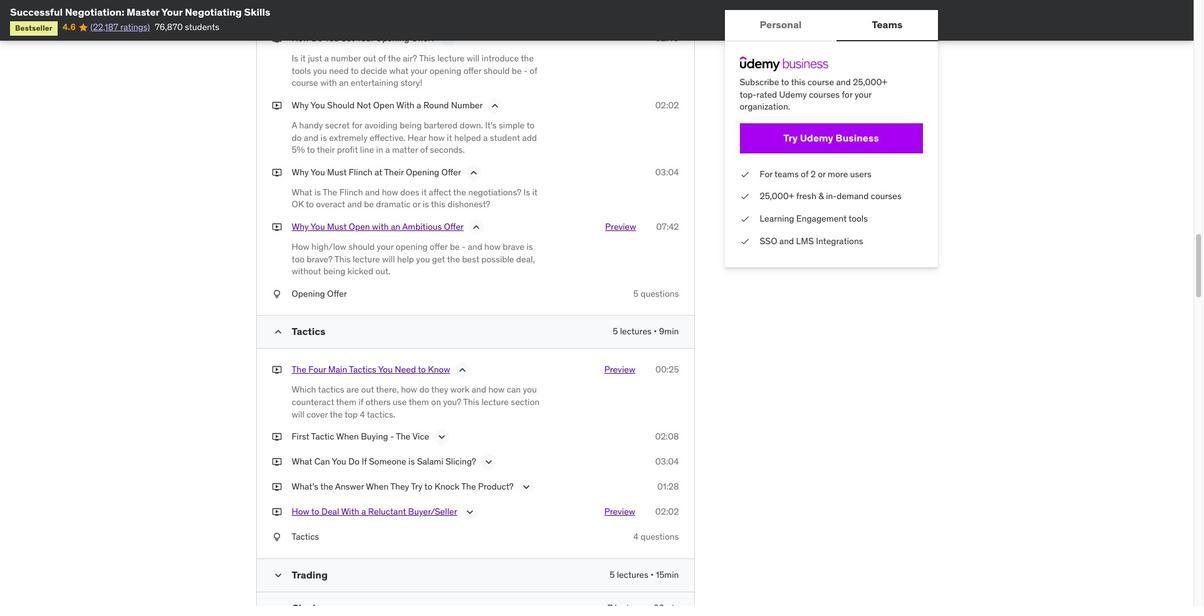 Task type: describe. For each thing, give the bounding box(es) containing it.
1 vertical spatial 4
[[633, 532, 639, 543]]

1 vertical spatial when
[[366, 481, 389, 493]]

(22,187 ratings)
[[90, 22, 150, 33]]

the left vice
[[396, 431, 411, 443]]

four
[[309, 364, 326, 376]]

learning engagement tools
[[760, 213, 868, 224]]

is up overact
[[314, 187, 321, 198]]

to left knock
[[424, 481, 432, 493]]

to inside subscribe to this course and 25,000+ top‑rated udemy courses for your organization.
[[781, 76, 789, 88]]

1 vertical spatial opening
[[406, 167, 439, 178]]

1 horizontal spatial courses
[[871, 191, 902, 202]]

or inside what is the flinch and how does it affect the negotiations? is it ok to overact and be dramatic or is this dishonest?
[[413, 199, 421, 210]]

a handy secret for avoiding being bartered down. it's simple to do and is extremely effective. hear how it helped a student add 5% to their profit line in a matter of seconds.
[[292, 120, 537, 156]]

an inside the is it just a number out of the air? this lecture will introduce the tools you need to decide what your opening offer should be - of course with an entertaining story!
[[339, 77, 349, 89]]

how up use
[[401, 384, 417, 396]]

how do you set your opening offer?
[[292, 33, 436, 44]]

buying
[[361, 431, 388, 443]]

0 horizontal spatial when
[[336, 431, 359, 443]]

negotiation:
[[65, 6, 124, 18]]

offer inside the is it just a number out of the air? this lecture will introduce the tools you need to decide what your opening offer should be - of course with an entertaining story!
[[464, 65, 482, 76]]

the inside what is the flinch and how does it affect the negotiations? is it ok to overact and be dramatic or is this dishonest?
[[453, 187, 466, 198]]

air?
[[403, 53, 417, 64]]

it right does
[[422, 187, 427, 198]]

entertaining
[[351, 77, 398, 89]]

0 vertical spatial try
[[784, 132, 798, 144]]

2 vertical spatial opening
[[292, 288, 325, 299]]

2
[[811, 168, 816, 180]]

udemy business image
[[740, 56, 828, 71]]

to up add
[[527, 120, 535, 131]]

slicing?
[[446, 456, 476, 468]]

how left "can"
[[489, 384, 505, 396]]

must for open
[[327, 221, 347, 233]]

the right knock
[[461, 481, 476, 493]]

product?
[[478, 481, 514, 493]]

main
[[328, 364, 347, 376]]

2 vertical spatial hide lecture description image
[[470, 221, 483, 234]]

lectures for tactics
[[620, 326, 652, 337]]

salami
[[417, 456, 443, 468]]

1 them from the left
[[336, 397, 356, 408]]

to left deal
[[311, 507, 319, 518]]

why you must open with an ambitious offer button
[[292, 221, 464, 236]]

1 vertical spatial tools
[[849, 213, 868, 224]]

and down why you must flinch at their opening offer
[[365, 187, 380, 198]]

why for why you must flinch at their opening offer
[[292, 167, 309, 178]]

be inside what is the flinch and how does it affect the negotiations? is it ok to overact and be dramatic or is this dishonest?
[[364, 199, 374, 210]]

teams
[[872, 18, 903, 31]]

need
[[395, 364, 416, 376]]

why you should not open with a round number
[[292, 100, 483, 111]]

down.
[[460, 120, 483, 131]]

a down "it's"
[[483, 132, 488, 143]]

2 them from the left
[[409, 397, 429, 408]]

the right what's
[[320, 481, 333, 493]]

the inside what is the flinch and how does it affect the negotiations? is it ok to overact and be dramatic or is this dishonest?
[[323, 187, 337, 198]]

dramatic
[[376, 199, 411, 210]]

subscribe
[[740, 76, 779, 88]]

2 vertical spatial tactics
[[292, 532, 319, 543]]

tactic
[[311, 431, 334, 443]]

out inside which tactics are out there, how do they work and how can you counteract them if others use them on you? this lecture section will cover the top 4 tactics.
[[361, 384, 374, 396]]

5%
[[292, 144, 305, 156]]

overact
[[316, 199, 345, 210]]

will inside the is it just a number out of the air? this lecture will introduce the tools you need to decide what your opening offer should be - of course with an entertaining story!
[[467, 53, 480, 64]]

hide lecture description image for and
[[457, 364, 469, 377]]

tactics.
[[367, 409, 395, 420]]

with inside button
[[341, 507, 359, 518]]

master
[[127, 6, 160, 18]]

need
[[329, 65, 349, 76]]

2 vertical spatial offer
[[327, 288, 347, 299]]

1 horizontal spatial do
[[348, 456, 360, 468]]

do inside a handy secret for avoiding being bartered down. it's simple to do and is extremely effective. hear how it helped a student add 5% to their profit line in a matter of seconds.
[[292, 132, 302, 143]]

sso
[[760, 235, 777, 247]]

0 vertical spatial tactics
[[292, 326, 326, 338]]

out.
[[376, 266, 391, 277]]

small image
[[272, 570, 284, 582]]

in
[[376, 144, 383, 156]]

is down affect
[[423, 199, 429, 210]]

you left need at left bottom
[[378, 364, 393, 376]]

why for why you must open with an ambitious offer
[[292, 221, 309, 233]]

possible
[[482, 254, 514, 265]]

0 vertical spatial opening
[[376, 33, 409, 44]]

personal button
[[725, 10, 837, 40]]

kicked
[[348, 266, 373, 277]]

hear
[[408, 132, 427, 143]]

and inside subscribe to this course and 25,000+ top‑rated udemy courses for your organization.
[[836, 76, 851, 88]]

being inside a handy secret for avoiding being bartered down. it's simple to do and is extremely effective. hear how it helped a student add 5% to their profit line in a matter of seconds.
[[400, 120, 422, 131]]

why you must flinch at their opening offer
[[292, 167, 461, 178]]

integrations
[[816, 235, 863, 247]]

03:04 for 07:42
[[655, 167, 679, 178]]

5 lectures • 9min
[[613, 326, 679, 337]]

introduce
[[482, 53, 519, 64]]

with inside why you must open with an ambitious offer button
[[372, 221, 389, 233]]

1 vertical spatial try
[[411, 481, 423, 493]]

this inside what is the flinch and how does it affect the negotiations? is it ok to overact and be dramatic or is this dishonest?
[[431, 199, 446, 210]]

this inside the how high/low should your opening offer be - and how brave is too brave? this lecture will help you get the best possible deal, without being kicked out.
[[335, 254, 351, 265]]

effective.
[[370, 132, 406, 143]]

1 horizontal spatial your
[[356, 33, 374, 44]]

line
[[360, 144, 374, 156]]

student
[[490, 132, 520, 143]]

is inside what is the flinch and how does it affect the negotiations? is it ok to overact and be dramatic or is this dishonest?
[[524, 187, 530, 198]]

preview for 00:25
[[604, 364, 635, 376]]

do inside which tactics are out there, how do they work and how can you counteract them if others use them on you? this lecture section will cover the top 4 tactics.
[[419, 384, 429, 396]]

and right overact
[[347, 199, 362, 210]]

skills
[[244, 6, 270, 18]]

can
[[507, 384, 521, 396]]

how high/low should your opening offer be - and how brave is too brave? this lecture will help you get the best possible deal, without being kicked out.
[[292, 241, 535, 277]]

for inside subscribe to this course and 25,000+ top‑rated udemy courses for your organization.
[[842, 89, 853, 100]]

why for why you should not open with a round number
[[292, 100, 309, 111]]

to right 5%
[[307, 144, 315, 156]]

helped
[[454, 132, 481, 143]]

5 questions
[[634, 288, 679, 299]]

with inside the is it just a number out of the air? this lecture will introduce the tools you need to decide what your opening offer should be - of course with an entertaining story!
[[320, 77, 337, 89]]

sso and lms integrations
[[760, 235, 863, 247]]

teams
[[775, 168, 799, 180]]

5 for trading
[[610, 570, 615, 581]]

show lecture description image for what's the answer when they try to knock the product?
[[520, 481, 533, 494]]

ambitious
[[402, 221, 442, 233]]

organization.
[[740, 101, 790, 112]]

you left set
[[324, 33, 339, 44]]

tab list containing personal
[[725, 10, 938, 41]]

deal,
[[516, 254, 535, 265]]

1 horizontal spatial or
[[818, 168, 826, 180]]

can
[[314, 456, 330, 468]]

2 vertical spatial -
[[390, 431, 394, 443]]

is inside the how high/low should your opening offer be - and how brave is too brave? this lecture will help you get the best possible deal, without being kicked out.
[[527, 241, 533, 253]]

simple
[[499, 120, 525, 131]]

trading
[[292, 569, 328, 581]]

01:28
[[657, 481, 679, 493]]

how to deal with a reluctant buyer/seller button
[[292, 507, 457, 522]]

your inside the how high/low should your opening offer be - and how brave is too brave? this lecture will help you get the best possible deal, without being kicked out.
[[377, 241, 394, 253]]

you up handy
[[311, 100, 325, 111]]

offer inside the how high/low should your opening offer be - and how brave is too brave? this lecture will help you get the best possible deal, without being kicked out.
[[430, 241, 448, 253]]

answer
[[335, 481, 364, 493]]

how for how high/low should your opening offer be - and how brave is too brave? this lecture will help you get the best possible deal, without being kicked out.
[[292, 241, 309, 253]]

1 horizontal spatial with
[[396, 100, 415, 111]]

(22,187
[[90, 22, 118, 33]]

reluctant
[[368, 507, 406, 518]]

xsmall image for 4 questions
[[272, 532, 282, 544]]

opening offer
[[292, 288, 347, 299]]

flinch for at
[[349, 167, 372, 178]]

what
[[389, 65, 409, 76]]

it inside the is it just a number out of the air? this lecture will introduce the tools you need to decide what your opening offer should be - of course with an entertaining story!
[[300, 53, 306, 64]]

2 vertical spatial preview
[[604, 507, 635, 518]]

the right introduce
[[521, 53, 534, 64]]

show lecture description image for what can you do if someone is salami slicing?
[[483, 456, 495, 469]]

opening inside the how high/low should your opening offer be - and how brave is too brave? this lecture will help you get the best possible deal, without being kicked out.
[[396, 241, 428, 253]]

should inside the how high/low should your opening offer be - and how brave is too brave? this lecture will help you get the best possible deal, without being kicked out.
[[349, 241, 375, 253]]

the four main tactics you need to know button
[[292, 364, 450, 379]]

9min
[[659, 326, 679, 337]]

number
[[331, 53, 361, 64]]

use
[[393, 397, 407, 408]]

what for what can you do if someone is salami slicing?
[[292, 456, 312, 468]]

to inside the is it just a number out of the air? this lecture will introduce the tools you need to decide what your opening offer should be - of course with an entertaining story!
[[351, 65, 359, 76]]

show lecture description image for 02:08
[[436, 431, 448, 444]]

first
[[292, 431, 309, 443]]

an inside button
[[391, 221, 400, 233]]

tactics inside button
[[349, 364, 376, 376]]

5 lectures • 15min
[[610, 570, 679, 581]]

you right can
[[332, 456, 346, 468]]

0 vertical spatial 5
[[634, 288, 639, 299]]

1 horizontal spatial open
[[373, 100, 395, 111]]

your inside the is it just a number out of the air? this lecture will introduce the tools you need to decide what your opening offer should be - of course with an entertaining story!
[[411, 65, 427, 76]]

2 xsmall image from the top
[[272, 167, 282, 179]]

is left salami
[[409, 456, 415, 468]]

demand
[[837, 191, 869, 202]]

bartered
[[424, 120, 458, 131]]

engagement
[[796, 213, 847, 224]]

for inside a handy secret for avoiding being bartered down. it's simple to do and is extremely effective. hear how it helped a student add 5% to their profit line in a matter of seconds.
[[352, 120, 363, 131]]

the inside which tactics are out there, how do they work and how can you counteract them if others use them on you? this lecture section will cover the top 4 tactics.
[[330, 409, 343, 420]]

0 vertical spatial your
[[161, 6, 183, 18]]

is inside the is it just a number out of the air? this lecture will introduce the tools you need to decide what your opening offer should be - of course with an entertaining story!
[[292, 53, 298, 64]]

course inside the is it just a number out of the air? this lecture will introduce the tools you need to decide what your opening offer should be - of course with an entertaining story!
[[292, 77, 318, 89]]

your inside subscribe to this course and 25,000+ top‑rated udemy courses for your organization.
[[855, 89, 872, 100]]

offer for why you must open with an ambitious offer
[[444, 221, 464, 233]]

0 vertical spatial do
[[312, 33, 323, 44]]

should
[[327, 100, 355, 111]]

out inside the is it just a number out of the air? this lecture will introduce the tools you need to decide what your opening offer should be - of course with an entertaining story!
[[363, 53, 376, 64]]

25,000+ inside subscribe to this course and 25,000+ top‑rated udemy courses for your organization.
[[853, 76, 888, 88]]

• for tactics
[[654, 326, 657, 337]]



Task type: vqa. For each thing, say whether or not it's contained in the screenshot.
bottommost 25,000+
yes



Task type: locate. For each thing, give the bounding box(es) containing it.
and inside a handy secret for avoiding being bartered down. it's simple to do and is extremely effective. hear how it helped a student add 5% to their profit line in a matter of seconds.
[[304, 132, 319, 143]]

hide lecture description image for the
[[468, 167, 480, 179]]

2 vertical spatial will
[[292, 409, 305, 420]]

lecture
[[437, 53, 465, 64], [353, 254, 380, 265], [482, 397, 509, 408]]

0 vertical spatial offer
[[441, 167, 461, 178]]

1 vertical spatial udemy
[[800, 132, 834, 144]]

tab list
[[725, 10, 938, 41]]

1 xsmall image from the top
[[272, 33, 282, 45]]

1 horizontal spatial when
[[366, 481, 389, 493]]

25,000+ fresh & in-demand courses
[[760, 191, 902, 202]]

subscribe to this course and 25,000+ top‑rated udemy courses for your organization.
[[740, 76, 888, 112]]

2 what from the top
[[292, 456, 312, 468]]

it's
[[485, 120, 497, 131]]

6 xsmall image from the top
[[272, 456, 282, 469]]

1 vertical spatial opening
[[396, 241, 428, 253]]

1 horizontal spatial your
[[411, 65, 427, 76]]

and right work
[[472, 384, 486, 396]]

with down story!
[[396, 100, 415, 111]]

0 vertical spatial your
[[411, 65, 427, 76]]

lecture down "can"
[[482, 397, 509, 408]]

0 horizontal spatial course
[[292, 77, 318, 89]]

how
[[429, 132, 445, 143], [382, 187, 398, 198], [485, 241, 501, 253], [401, 384, 417, 396], [489, 384, 505, 396]]

1 vertical spatial for
[[352, 120, 363, 131]]

you up high/low on the left top
[[311, 221, 325, 233]]

xsmall image for 02:40
[[272, 33, 282, 45]]

is up the their
[[321, 132, 327, 143]]

udemy up for teams of 2 or more users
[[800, 132, 834, 144]]

how inside a handy secret for avoiding being bartered down. it's simple to do and is extremely effective. hear how it helped a student add 5% to their profit line in a matter of seconds.
[[429, 132, 445, 143]]

xsmall image
[[272, 100, 282, 112], [740, 168, 750, 181], [740, 191, 750, 203], [740, 213, 750, 225], [272, 221, 282, 234], [740, 235, 750, 248], [272, 481, 282, 494], [272, 507, 282, 519]]

being
[[400, 120, 422, 131], [323, 266, 345, 277]]

1 vertical spatial show lecture description image
[[464, 507, 476, 519]]

and inside the how high/low should your opening offer be - and how brave is too brave? this lecture will help you get the best possible deal, without being kicked out.
[[468, 241, 482, 253]]

5 left 9min
[[613, 326, 618, 337]]

small image
[[272, 326, 284, 339]]

- up the simple
[[524, 65, 528, 76]]

opening up does
[[406, 167, 439, 178]]

show lecture description image for preview
[[464, 507, 476, 519]]

course inside subscribe to this course and 25,000+ top‑rated udemy courses for your organization.
[[808, 76, 834, 88]]

lecture right "air?"
[[437, 53, 465, 64]]

0 vertical spatial why
[[292, 100, 309, 111]]

you
[[313, 65, 327, 76], [416, 254, 430, 265], [523, 384, 537, 396]]

00:25
[[656, 364, 679, 376]]

tools down just
[[292, 65, 311, 76]]

1 vertical spatial courses
[[871, 191, 902, 202]]

02:40
[[655, 33, 679, 44]]

an down need
[[339, 77, 349, 89]]

a
[[324, 53, 329, 64], [417, 100, 421, 111], [483, 132, 488, 143], [385, 144, 390, 156], [361, 507, 366, 518]]

0 vertical spatial is
[[292, 53, 298, 64]]

at
[[375, 167, 382, 178]]

this inside the is it just a number out of the air? this lecture will introduce the tools you need to decide what your opening offer should be - of course with an entertaining story!
[[419, 53, 435, 64]]

1 vertical spatial 02:02
[[655, 507, 679, 518]]

your right set
[[356, 33, 374, 44]]

2 horizontal spatial -
[[524, 65, 528, 76]]

a right just
[[324, 53, 329, 64]]

3 how from the top
[[292, 507, 309, 518]]

try right they
[[411, 481, 423, 493]]

0 horizontal spatial -
[[390, 431, 394, 443]]

courses right demand
[[871, 191, 902, 202]]

0 horizontal spatial offer
[[430, 241, 448, 253]]

0 horizontal spatial courses
[[809, 89, 840, 100]]

0 vertical spatial flinch
[[349, 167, 372, 178]]

1 horizontal spatial is
[[524, 187, 530, 198]]

must
[[327, 167, 347, 178], [327, 221, 347, 233]]

76,870
[[155, 22, 183, 33]]

4 up 5 lectures • 15min
[[633, 532, 639, 543]]

just
[[308, 53, 322, 64]]

must up high/low on the left top
[[327, 221, 347, 233]]

offer down brave?
[[327, 288, 347, 299]]

15min
[[656, 570, 679, 581]]

- inside the is it just a number out of the air? this lecture will introduce the tools you need to decide what your opening offer should be - of course with an entertaining story!
[[524, 65, 528, 76]]

be inside the how high/low should your opening offer be - and how brave is too brave? this lecture will help you get the best possible deal, without being kicked out.
[[450, 241, 460, 253]]

hide lecture description image
[[468, 167, 480, 179], [457, 364, 469, 377]]

5 up 5 lectures • 9min
[[634, 288, 639, 299]]

secret
[[325, 120, 350, 131]]

the left top
[[330, 409, 343, 420]]

2 horizontal spatial this
[[463, 397, 479, 408]]

4 inside which tactics are out there, how do they work and how can you counteract them if others use them on you? this lecture section will cover the top 4 tactics.
[[360, 409, 365, 420]]

2 02:02 from the top
[[655, 507, 679, 518]]

lectures
[[620, 326, 652, 337], [617, 570, 649, 581]]

0 vertical spatial with
[[396, 100, 415, 111]]

with down dramatic
[[372, 221, 389, 233]]

why up a
[[292, 100, 309, 111]]

section
[[511, 397, 540, 408]]

03:04 down 02:08
[[655, 456, 679, 468]]

to right need at left bottom
[[418, 364, 426, 376]]

how up just
[[292, 33, 309, 44]]

you inside the how high/low should your opening offer be - and how brave is too brave? this lecture will help you get the best possible deal, without being kicked out.
[[416, 254, 430, 265]]

when down top
[[336, 431, 359, 443]]

how up possible
[[485, 241, 501, 253]]

the right get
[[447, 254, 460, 265]]

0 vertical spatial when
[[336, 431, 359, 443]]

a inside button
[[361, 507, 366, 518]]

• left 9min
[[654, 326, 657, 337]]

is inside a handy secret for avoiding being bartered down. it's simple to do and is extremely effective. hear how it helped a student add 5% to their profit line in a matter of seconds.
[[321, 132, 327, 143]]

your down why you must open with an ambitious offer button
[[377, 241, 394, 253]]

to right ok
[[306, 199, 314, 210]]

a left reluctant
[[361, 507, 366, 518]]

offer
[[441, 167, 461, 178], [444, 221, 464, 233], [327, 288, 347, 299]]

show lecture description image
[[436, 431, 448, 444], [464, 507, 476, 519]]

1 vertical spatial -
[[462, 241, 466, 253]]

will up out.
[[382, 254, 395, 265]]

offer up number
[[464, 65, 482, 76]]

offer
[[464, 65, 482, 76], [430, 241, 448, 253]]

1 horizontal spatial offer
[[464, 65, 482, 76]]

an down dramatic
[[391, 221, 400, 233]]

preview up "4 questions"
[[604, 507, 635, 518]]

open inside button
[[349, 221, 370, 233]]

the up overact
[[323, 187, 337, 198]]

opening up "air?"
[[376, 33, 409, 44]]

do left they
[[419, 384, 429, 396]]

negotiations?
[[468, 187, 522, 198]]

with right deal
[[341, 507, 359, 518]]

to inside what is the flinch and how does it affect the negotiations? is it ok to overact and be dramatic or is this dishonest?
[[306, 199, 314, 210]]

0 horizontal spatial for
[[352, 120, 363, 131]]

02:02
[[655, 100, 679, 111], [655, 507, 679, 518]]

your
[[411, 65, 427, 76], [855, 89, 872, 100], [377, 241, 394, 253]]

lectures for trading
[[617, 570, 649, 581]]

0 vertical spatial lecture
[[437, 53, 465, 64]]

0 horizontal spatial being
[[323, 266, 345, 277]]

will inside which tactics are out there, how do they work and how can you counteract them if others use them on you? this lecture section will cover the top 4 tactics.
[[292, 409, 305, 420]]

what is the flinch and how does it affect the negotiations? is it ok to overact and be dramatic or is this dishonest?
[[292, 187, 538, 210]]

03:04 up 07:42
[[655, 167, 679, 178]]

for up business
[[842, 89, 853, 100]]

tools inside the is it just a number out of the air? this lecture will introduce the tools you need to decide what your opening offer should be - of course with an entertaining story!
[[292, 65, 311, 76]]

how inside what is the flinch and how does it affect the negotiations? is it ok to overact and be dramatic or is this dishonest?
[[382, 187, 398, 198]]

4 xsmall image from the top
[[272, 364, 282, 377]]

what for what is the flinch and how does it affect the negotiations? is it ok to overact and be dramatic or is this dishonest?
[[292, 187, 312, 198]]

for teams of 2 or more users
[[760, 168, 872, 180]]

offer?
[[411, 33, 436, 44]]

- inside the how high/low should your opening offer be - and how brave is too brave? this lecture will help you get the best possible deal, without being kicked out.
[[462, 241, 466, 253]]

2 vertical spatial how
[[292, 507, 309, 518]]

flinch left at
[[349, 167, 372, 178]]

seconds.
[[430, 144, 465, 156]]

0 horizontal spatial this
[[431, 199, 446, 210]]

tactics
[[292, 326, 326, 338], [349, 364, 376, 376], [292, 532, 319, 543]]

teams button
[[837, 10, 938, 40]]

tactics
[[318, 384, 344, 396]]

this inside which tactics are out there, how do they work and how can you counteract them if others use them on you? this lecture section will cover the top 4 tactics.
[[463, 397, 479, 408]]

1 must from the top
[[327, 167, 347, 178]]

it inside a handy secret for avoiding being bartered down. it's simple to do and is extremely effective. hear how it helped a student add 5% to their profit line in a matter of seconds.
[[447, 132, 452, 143]]

be down introduce
[[512, 65, 522, 76]]

1 horizontal spatial this
[[419, 53, 435, 64]]

story!
[[401, 77, 422, 89]]

they
[[390, 481, 409, 493]]

negotiating
[[185, 6, 242, 18]]

show lecture description image right product?
[[520, 481, 533, 494]]

brave
[[503, 241, 525, 253]]

0 vertical spatial courses
[[809, 89, 840, 100]]

tactics up are
[[349, 364, 376, 376]]

what's the answer when they try to knock the product?
[[292, 481, 514, 493]]

questions for 4 questions
[[641, 532, 679, 543]]

this down affect
[[431, 199, 446, 210]]

lecture inside which tactics are out there, how do they work and how can you counteract them if others use them on you? this lecture section will cover the top 4 tactics.
[[482, 397, 509, 408]]

will inside the how high/low should your opening offer be - and how brave is too brave? this lecture will help you get the best possible deal, without being kicked out.
[[382, 254, 395, 265]]

0 vertical spatial how
[[292, 33, 309, 44]]

1 horizontal spatial you
[[416, 254, 430, 265]]

set
[[341, 33, 355, 44]]

more
[[828, 168, 848, 180]]

must for flinch
[[327, 167, 347, 178]]

on
[[431, 397, 441, 408]]

1 horizontal spatial 4
[[633, 532, 639, 543]]

0 vertical spatial open
[[373, 100, 395, 111]]

5 xsmall image from the top
[[272, 431, 282, 444]]

if
[[359, 397, 364, 408]]

1 horizontal spatial hide lecture description image
[[470, 221, 483, 234]]

cover
[[307, 409, 328, 420]]

this down udemy business "image"
[[791, 76, 806, 88]]

how
[[292, 33, 309, 44], [292, 241, 309, 253], [292, 507, 309, 518]]

tools down demand
[[849, 213, 868, 224]]

4
[[360, 409, 365, 420], [633, 532, 639, 543]]

flinch inside what is the flinch and how does it affect the negotiations? is it ok to overact and be dramatic or is this dishonest?
[[339, 187, 363, 198]]

be up why you must open with an ambitious offer
[[364, 199, 374, 210]]

0 vertical spatial show lecture description image
[[436, 431, 448, 444]]

preview for 07:42
[[605, 221, 636, 233]]

knock
[[435, 481, 460, 493]]

udemy inside subscribe to this course and 25,000+ top‑rated udemy courses for your organization.
[[779, 89, 807, 100]]

0 vertical spatial with
[[320, 77, 337, 89]]

should inside the is it just a number out of the air? this lecture will introduce the tools you need to decide what your opening offer should be - of course with an entertaining story!
[[484, 65, 510, 76]]

•
[[654, 326, 657, 337], [651, 570, 654, 581]]

a left round
[[417, 100, 421, 111]]

• for trading
[[651, 570, 654, 581]]

how to deal with a reluctant buyer/seller
[[292, 507, 457, 518]]

business
[[836, 132, 879, 144]]

0 horizontal spatial show lecture description image
[[483, 456, 495, 469]]

0 horizontal spatial should
[[349, 241, 375, 253]]

you?
[[443, 397, 461, 408]]

how inside button
[[292, 507, 309, 518]]

1 vertical spatial should
[[349, 241, 375, 253]]

0 horizontal spatial open
[[349, 221, 370, 233]]

lecture inside the is it just a number out of the air? this lecture will introduce the tools you need to decide what your opening offer should be - of course with an entertaining story!
[[437, 53, 465, 64]]

3 why from the top
[[292, 221, 309, 233]]

1 vertical spatial preview
[[604, 364, 635, 376]]

5 for tactics
[[613, 326, 618, 337]]

03:04 for 01:28
[[655, 456, 679, 468]]

0 horizontal spatial tools
[[292, 65, 311, 76]]

1 horizontal spatial with
[[372, 221, 389, 233]]

show lecture description image right vice
[[436, 431, 448, 444]]

the inside the how high/low should your opening offer be - and how brave is too brave? this lecture will help you get the best possible deal, without being kicked out.
[[447, 254, 460, 265]]

2 vertical spatial this
[[463, 397, 479, 408]]

the four main tactics you need to know
[[292, 364, 450, 376]]

to down udemy business "image"
[[781, 76, 789, 88]]

it right 'negotiations?'
[[532, 187, 538, 198]]

course down udemy business "image"
[[808, 76, 834, 88]]

1 vertical spatial your
[[356, 33, 374, 44]]

xsmall image for 02:08
[[272, 431, 282, 444]]

your up business
[[855, 89, 872, 100]]

lectures left 9min
[[620, 326, 652, 337]]

lectures left 15min
[[617, 570, 649, 581]]

- up 'best'
[[462, 241, 466, 253]]

with
[[320, 77, 337, 89], [372, 221, 389, 233]]

0 vertical spatial will
[[467, 53, 480, 64]]

round
[[423, 100, 449, 111]]

0 vertical spatial questions
[[641, 288, 679, 299]]

0 vertical spatial -
[[524, 65, 528, 76]]

0 vertical spatial what
[[292, 187, 312, 198]]

do up 5%
[[292, 132, 302, 143]]

successful
[[10, 6, 63, 18]]

2 why from the top
[[292, 167, 309, 178]]

0 vertical spatial you
[[313, 65, 327, 76]]

their
[[384, 167, 404, 178]]

0 vertical spatial 4
[[360, 409, 365, 420]]

matter
[[392, 144, 418, 156]]

0 horizontal spatial hide lecture description image
[[442, 33, 454, 45]]

• left 15min
[[651, 570, 654, 581]]

hide lecture description image for how do you set your opening offer?
[[442, 33, 454, 45]]

2 03:04 from the top
[[655, 456, 679, 468]]

and right the sso
[[780, 235, 794, 247]]

offer inside button
[[444, 221, 464, 233]]

the up what
[[388, 53, 401, 64]]

number
[[451, 100, 483, 111]]

2 horizontal spatial will
[[467, 53, 480, 64]]

1 horizontal spatial an
[[391, 221, 400, 233]]

your up story!
[[411, 65, 427, 76]]

your up 76,870 on the left of page
[[161, 6, 183, 18]]

it
[[300, 53, 306, 64], [447, 132, 452, 143], [422, 187, 427, 198], [532, 187, 538, 198]]

which
[[292, 384, 316, 396]]

are
[[347, 384, 359, 396]]

to
[[351, 65, 359, 76], [781, 76, 789, 88], [527, 120, 535, 131], [307, 144, 315, 156], [306, 199, 314, 210], [418, 364, 426, 376], [424, 481, 432, 493], [311, 507, 319, 518]]

you down the their
[[311, 167, 325, 178]]

deal
[[321, 507, 339, 518]]

1 vertical spatial open
[[349, 221, 370, 233]]

too
[[292, 254, 305, 265]]

2 horizontal spatial you
[[523, 384, 537, 396]]

them left on
[[409, 397, 429, 408]]

will left cover
[[292, 409, 305, 420]]

how for how to deal with a reluctant buyer/seller
[[292, 507, 309, 518]]

1 questions from the top
[[641, 288, 679, 299]]

-
[[524, 65, 528, 76], [462, 241, 466, 253], [390, 431, 394, 443]]

they
[[431, 384, 448, 396]]

1 vertical spatial with
[[372, 221, 389, 233]]

offer down dishonest?
[[444, 221, 464, 233]]

being down brave?
[[323, 266, 345, 277]]

1 vertical spatial hide lecture description image
[[489, 100, 502, 112]]

2 vertical spatial be
[[450, 241, 460, 253]]

hide lecture description image
[[442, 33, 454, 45], [489, 100, 502, 112], [470, 221, 483, 234]]

a inside the is it just a number out of the air? this lecture will introduce the tools you need to decide what your opening offer should be - of course with an entertaining story!
[[324, 53, 329, 64]]

xsmall image for 5 questions
[[272, 288, 282, 300]]

07:42
[[656, 221, 679, 233]]

you inside the is it just a number out of the air? this lecture will introduce the tools you need to decide what your opening offer should be - of course with an entertaining story!
[[313, 65, 327, 76]]

2 must from the top
[[327, 221, 347, 233]]

you down just
[[313, 65, 327, 76]]

and inside which tactics are out there, how do they work and how can you counteract them if others use them on you? this lecture section will cover the top 4 tactics.
[[472, 384, 486, 396]]

what inside what is the flinch and how does it affect the negotiations? is it ok to overact and be dramatic or is this dishonest?
[[292, 187, 312, 198]]

1 vertical spatial 25,000+
[[760, 191, 794, 202]]

1 02:02 from the top
[[655, 100, 679, 111]]

1 03:04 from the top
[[655, 167, 679, 178]]

this down work
[[463, 397, 479, 408]]

1 horizontal spatial try
[[784, 132, 798, 144]]

1 vertical spatial is
[[524, 187, 530, 198]]

why down ok
[[292, 221, 309, 233]]

opening up help at the top left of the page
[[396, 241, 428, 253]]

preview left 07:42
[[605, 221, 636, 233]]

0 vertical spatial 03:04
[[655, 167, 679, 178]]

opening inside the is it just a number out of the air? this lecture will introduce the tools you need to decide what your opening offer should be - of course with an entertaining story!
[[430, 65, 461, 76]]

flinch for and
[[339, 187, 363, 198]]

1 vertical spatial do
[[348, 456, 360, 468]]

or right the 2
[[818, 168, 826, 180]]

lecture inside the how high/low should your opening offer be - and how brave is too brave? this lecture will help you get the best possible deal, without being kicked out.
[[353, 254, 380, 265]]

learning
[[760, 213, 794, 224]]

try udemy business
[[784, 132, 879, 144]]

1 how from the top
[[292, 33, 309, 44]]

xsmall image for 00:25
[[272, 364, 282, 377]]

hide lecture description image right offer?
[[442, 33, 454, 45]]

xsmall image
[[272, 33, 282, 45], [272, 167, 282, 179], [272, 288, 282, 300], [272, 364, 282, 377], [272, 431, 282, 444], [272, 456, 282, 469], [272, 532, 282, 544]]

how inside the how high/low should your opening offer be - and how brave is too brave? this lecture will help you get the best possible deal, without being kicked out.
[[292, 241, 309, 253]]

the inside button
[[292, 364, 306, 376]]

avoiding
[[365, 120, 398, 131]]

show lecture description image
[[483, 456, 495, 469], [520, 481, 533, 494]]

this inside subscribe to this course and 25,000+ top‑rated udemy courses for your organization.
[[791, 76, 806, 88]]

add
[[522, 132, 537, 143]]

0 horizontal spatial an
[[339, 77, 349, 89]]

with down need
[[320, 77, 337, 89]]

1 vertical spatial 5
[[613, 326, 618, 337]]

will left introduce
[[467, 53, 480, 64]]

0 horizontal spatial them
[[336, 397, 356, 408]]

be inside the is it just a number out of the air? this lecture will introduce the tools you need to decide what your opening offer should be - of course with an entertaining story!
[[512, 65, 522, 76]]

and up try udemy business
[[836, 76, 851, 88]]

must inside button
[[327, 221, 347, 233]]

someone
[[369, 456, 406, 468]]

1 vertical spatial with
[[341, 507, 359, 518]]

1 why from the top
[[292, 100, 309, 111]]

2 questions from the top
[[641, 532, 679, 543]]

1 vertical spatial must
[[327, 221, 347, 233]]

show lecture description image right the buyer/seller
[[464, 507, 476, 519]]

hide lecture description image for why you should not open with a round number
[[489, 100, 502, 112]]

tactics up the trading on the left bottom
[[292, 532, 319, 543]]

counteract
[[292, 397, 334, 408]]

3 xsmall image from the top
[[272, 288, 282, 300]]

0 vertical spatial hide lecture description image
[[468, 167, 480, 179]]

this right "air?"
[[419, 53, 435, 64]]

courses inside subscribe to this course and 25,000+ top‑rated udemy courses for your organization.
[[809, 89, 840, 100]]

0 horizontal spatial 4
[[360, 409, 365, 420]]

does
[[400, 187, 419, 198]]

offer for why you must flinch at their opening offer
[[441, 167, 461, 178]]

why inside button
[[292, 221, 309, 233]]

what up ok
[[292, 187, 312, 198]]

how inside the how high/low should your opening offer be - and how brave is too brave? this lecture will help you get the best possible deal, without being kicked out.
[[485, 241, 501, 253]]

courses up try udemy business
[[809, 89, 840, 100]]

if
[[362, 456, 367, 468]]

0 vertical spatial opening
[[430, 65, 461, 76]]

how for how do you set your opening offer?
[[292, 33, 309, 44]]

1 vertical spatial do
[[419, 384, 429, 396]]

a right in
[[385, 144, 390, 156]]

bestseller
[[15, 23, 52, 33]]

for
[[842, 89, 853, 100], [352, 120, 363, 131]]

questions
[[641, 288, 679, 299], [641, 532, 679, 543]]

0 horizontal spatial with
[[341, 507, 359, 518]]

why down 5%
[[292, 167, 309, 178]]

1 vertical spatial show lecture description image
[[520, 481, 533, 494]]

lms
[[796, 235, 814, 247]]

which tactics are out there, how do they work and how can you counteract them if others use them on you? this lecture section will cover the top 4 tactics.
[[292, 384, 540, 420]]

this down high/low on the left top
[[335, 254, 351, 265]]

of inside a handy secret for avoiding being bartered down. it's simple to do and is extremely effective. hear how it helped a student add 5% to their profit line in a matter of seconds.
[[420, 144, 428, 156]]

76,870 students
[[155, 22, 219, 33]]

dishonest?
[[448, 199, 490, 210]]

being inside the how high/low should your opening offer be - and how brave is too brave? this lecture will help you get the best possible deal, without being kicked out.
[[323, 266, 345, 277]]

is
[[292, 53, 298, 64], [524, 187, 530, 198]]

0 horizontal spatial lecture
[[353, 254, 380, 265]]

not
[[357, 100, 371, 111]]

you inside which tactics are out there, how do they work and how can you counteract them if others use them on you? this lecture section will cover the top 4 tactics.
[[523, 384, 537, 396]]

4 questions
[[633, 532, 679, 543]]

a
[[292, 120, 297, 131]]

25,000+ up learning
[[760, 191, 794, 202]]

udemy
[[779, 89, 807, 100], [800, 132, 834, 144]]

1 horizontal spatial be
[[450, 241, 460, 253]]

2 how from the top
[[292, 241, 309, 253]]

0 horizontal spatial try
[[411, 481, 423, 493]]

fresh
[[796, 191, 816, 202]]

1 vertical spatial being
[[323, 266, 345, 277]]

when left they
[[366, 481, 389, 493]]

1 what from the top
[[292, 187, 312, 198]]

questions for 5 questions
[[641, 288, 679, 299]]

1 horizontal spatial will
[[382, 254, 395, 265]]

help
[[397, 254, 414, 265]]

1 vertical spatial what
[[292, 456, 312, 468]]

0 vertical spatial being
[[400, 120, 422, 131]]

1 horizontal spatial them
[[409, 397, 429, 408]]

7 xsmall image from the top
[[272, 532, 282, 544]]



